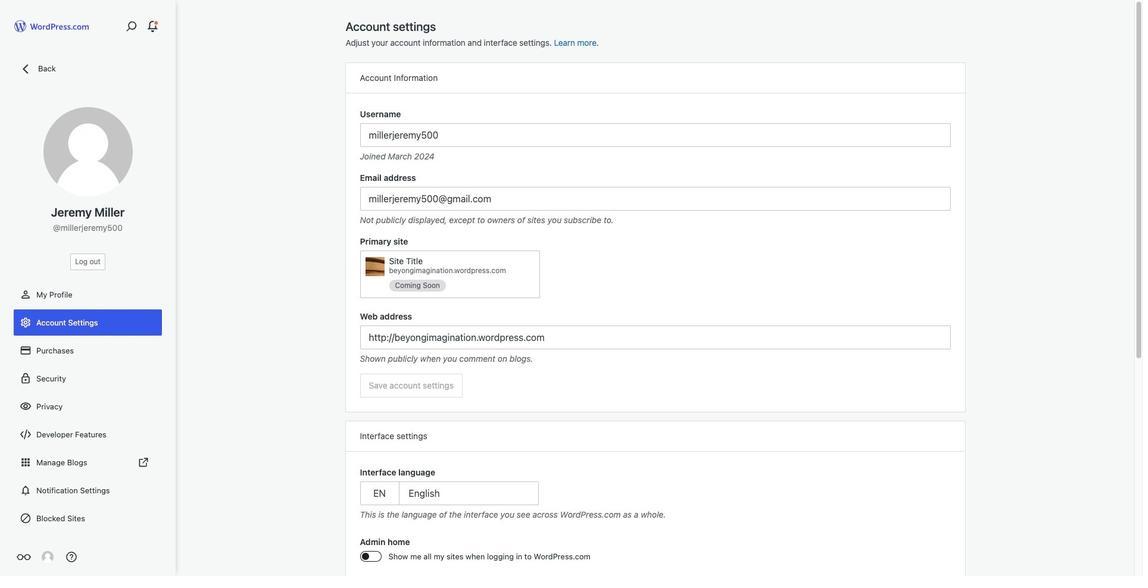 Task type: locate. For each thing, give the bounding box(es) containing it.
visibility image
[[20, 401, 32, 413]]

6 group from the top
[[360, 536, 951, 570]]

lock image
[[20, 373, 32, 385]]

None text field
[[360, 123, 951, 147], [360, 187, 951, 211], [360, 123, 951, 147], [360, 187, 951, 211]]

None url field
[[360, 326, 951, 350]]

main content
[[346, 19, 965, 577]]

group
[[360, 108, 951, 163], [360, 172, 951, 226], [360, 235, 951, 298], [360, 310, 951, 365], [360, 466, 951, 521], [360, 536, 951, 570]]

1 group from the top
[[360, 108, 951, 163]]

2 group from the top
[[360, 172, 951, 226]]

4 group from the top
[[360, 310, 951, 365]]

reader image
[[17, 550, 31, 565]]

apps image
[[20, 457, 32, 469]]

jeremy miller image
[[43, 107, 133, 197]]



Task type: describe. For each thing, give the bounding box(es) containing it.
settings image
[[20, 317, 32, 329]]

jeremy miller image
[[42, 552, 54, 563]]

person image
[[20, 289, 32, 301]]

notifications image
[[20, 485, 32, 497]]

3 group from the top
[[360, 235, 951, 298]]

block image
[[20, 513, 32, 525]]

5 group from the top
[[360, 466, 951, 521]]

credit_card image
[[20, 345, 32, 357]]



Task type: vqa. For each thing, say whether or not it's contained in the screenshot.
the top img
no



